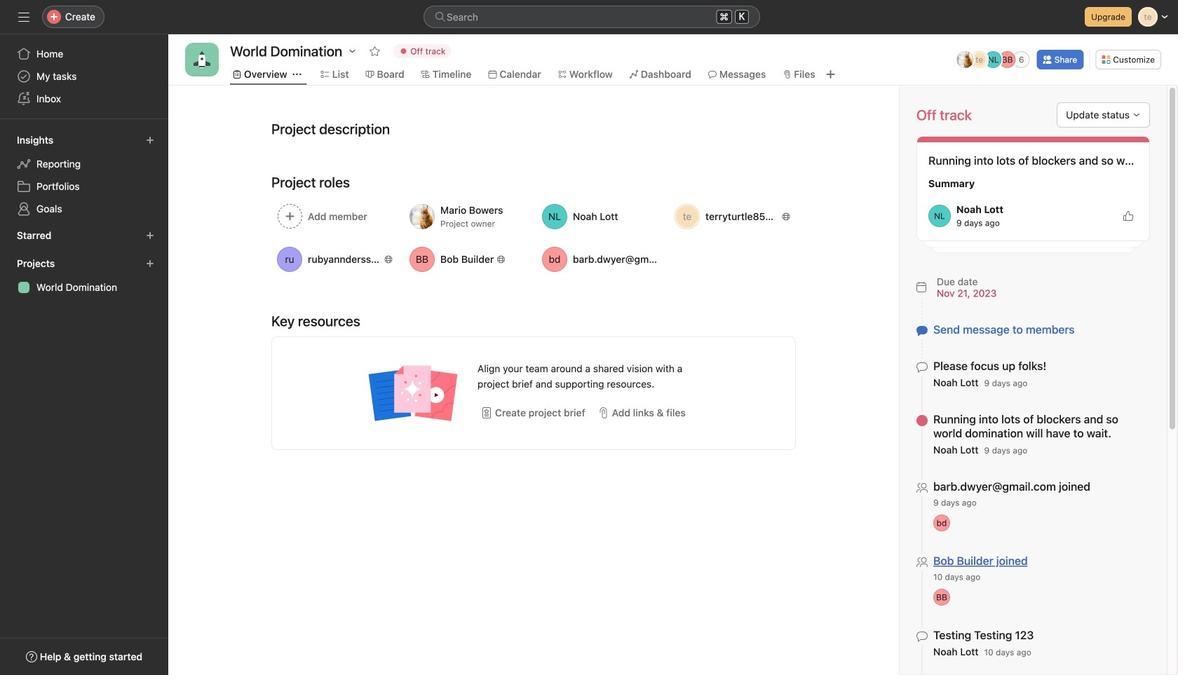 Task type: locate. For each thing, give the bounding box(es) containing it.
new project or portfolio image
[[146, 260, 154, 268]]

add tab image
[[826, 69, 837, 80]]

new insights image
[[146, 136, 154, 145]]

None field
[[424, 6, 761, 28]]

latest status update element
[[917, 136, 1151, 241]]

global element
[[0, 34, 168, 119]]

0 likes. click to like this task image
[[1123, 211, 1135, 222]]



Task type: describe. For each thing, give the bounding box(es) containing it.
hide sidebar image
[[18, 11, 29, 22]]

projects element
[[0, 251, 168, 302]]

update status image
[[1133, 111, 1142, 119]]

add to starred image
[[369, 46, 381, 57]]

insights element
[[0, 128, 168, 223]]

rocket image
[[194, 51, 211, 68]]

Search tasks, projects, and more text field
[[424, 6, 761, 28]]

tab actions image
[[293, 70, 301, 79]]

add items to starred image
[[146, 232, 154, 240]]



Task type: vqa. For each thing, say whether or not it's contained in the screenshot.
0 Likes. Click To Like This Task icon
yes



